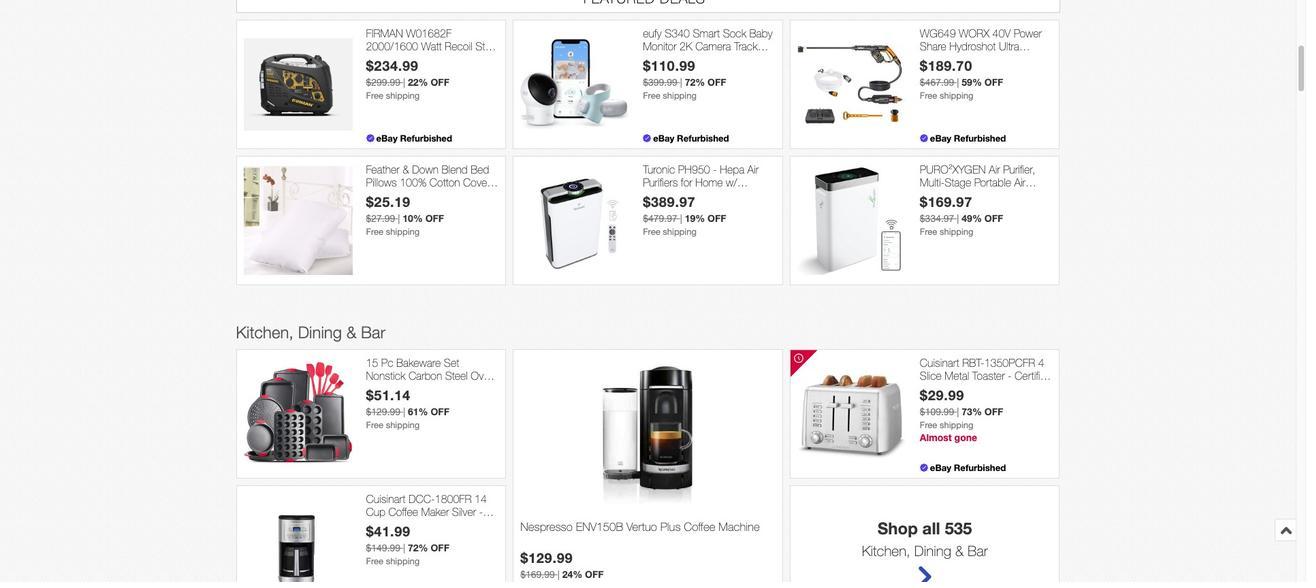 Task type: vqa. For each thing, say whether or not it's contained in the screenshot.


Task type: locate. For each thing, give the bounding box(es) containing it.
silicone
[[390, 383, 425, 395]]

off for $51.14
[[431, 406, 450, 418]]

off inside $234.99 $299.99 | 22% off free shipping
[[431, 76, 450, 88]]

shipping up 'gone'
[[940, 421, 974, 431]]

cuisinart inside cuisinart rbt-1350pcfr 4 slice metal toaster - certified refurbished
[[920, 357, 960, 369]]

ebay refurbished up down
[[376, 133, 452, 144]]

free down $399.99
[[643, 91, 661, 101]]

hepa
[[720, 163, 745, 176], [996, 190, 1021, 202]]

free inside $51.14 $129.99 | 61% off free shipping
[[366, 421, 384, 431]]

$129.99
[[366, 407, 401, 418], [521, 550, 573, 567]]

| inside $51.14 $129.99 | 61% off free shipping
[[403, 407, 406, 418]]

off right "61%" at the left
[[431, 406, 450, 418]]

ebay for $234.99
[[376, 133, 398, 144]]

shipping inside $234.99 $299.99 | 22% off free shipping
[[386, 91, 420, 101]]

off right 10%
[[426, 213, 444, 224]]

$234.99 $299.99 | 22% off free shipping
[[366, 57, 450, 101]]

certified down 4
[[1015, 370, 1053, 382]]

ebay for $189.70
[[931, 133, 952, 144]]

certified
[[1015, 370, 1053, 382], [366, 519, 404, 532]]

0 horizontal spatial hepa
[[720, 163, 745, 176]]

| inside '$41.99 $149.99 | 72% off free shipping'
[[403, 543, 406, 554]]

free inside $110.99 $399.99 | 72% off free shipping
[[643, 91, 661, 101]]

2 horizontal spatial air
[[1015, 176, 1026, 189]]

- left cr
[[941, 66, 945, 79]]

0 horizontal spatial kitchen,
[[236, 323, 294, 342]]

1 vertical spatial bar
[[968, 543, 988, 559]]

sock
[[723, 27, 747, 39]]

recoil
[[445, 40, 473, 52]]

set
[[444, 357, 460, 369]]

$51.14 $129.99 | 61% off free shipping
[[366, 387, 450, 431]]

kitchen, dining & bar
[[236, 323, 386, 342]]

0 horizontal spatial portable
[[920, 53, 957, 66]]

| left 49%
[[958, 213, 960, 224]]

refurbished up ph950
[[677, 133, 730, 144]]

ebay up turonic
[[654, 133, 675, 144]]

shop all 535 kitchen, dining & bar
[[862, 519, 988, 559]]

hepa inside puro²xygen air purifier, multi-stage portable air purifier with true hepa filter
[[996, 190, 1021, 202]]

refurbished down inverter
[[366, 66, 421, 79]]

shipping down 22%
[[386, 91, 420, 101]]

shop
[[878, 519, 918, 538]]

| inside $110.99 $399.99 | 72% off free shipping
[[680, 77, 683, 88]]

1 vertical spatial certified
[[366, 519, 404, 532]]

dining
[[298, 323, 342, 342], [915, 543, 952, 559]]

72% down '$110.99'
[[685, 76, 705, 88]]

shipping down 59%
[[940, 91, 974, 101]]

free inside '$41.99 $149.99 | 72% off free shipping'
[[366, 557, 384, 567]]

turonic
[[643, 163, 676, 176]]

| right $149.99
[[403, 543, 406, 554]]

cuisinart rbt-1350pcfr 4 slice metal toaster - certified refurbished link
[[920, 357, 1053, 395]]

free down the $479.97
[[643, 227, 661, 237]]

ebay up "puro²xygen"
[[931, 133, 952, 144]]

shipping for $169.97
[[940, 227, 974, 237]]

purifier
[[920, 190, 950, 202]]

1 horizontal spatial dining
[[915, 543, 952, 559]]

0 vertical spatial dining
[[298, 323, 342, 342]]

free down $149.99
[[366, 557, 384, 567]]

off inside the $25.19 $27.99 | 10% off free shipping
[[426, 213, 444, 224]]

1 vertical spatial 72%
[[408, 543, 428, 554]]

$27.99
[[366, 213, 395, 224]]

1 horizontal spatial coffee
[[684, 521, 716, 534]]

0 vertical spatial hepa
[[720, 163, 745, 176]]

eufy s340 smart sock baby monitor 2k camera track sleep/heart rate/cry detection
[[643, 27, 773, 79]]

refurbished inside cuisinart dcc-1800fr 14 cup coffee maker silver - certified refurbished
[[407, 519, 461, 532]]

free inside the $29.99 $109.99 | 73% off free shipping almost gone
[[920, 421, 938, 431]]

shipping inside $169.97 $334.97 | 49% off free shipping
[[940, 227, 974, 237]]

- inside cuisinart dcc-1800fr 14 cup coffee maker silver - certified refurbished
[[479, 506, 483, 519]]

free inside $389.97 $479.97 | 19% off free shipping
[[643, 227, 661, 237]]

portable up true
[[975, 176, 1012, 189]]

cuisinart inside cuisinart dcc-1800fr 14 cup coffee maker silver - certified refurbished
[[366, 493, 406, 505]]

cleaner
[[992, 53, 1027, 66]]

free for $29.99
[[920, 421, 938, 431]]

- down 14
[[479, 506, 483, 519]]

free inside $189.70 $467.99 | 59% off free shipping
[[920, 91, 938, 101]]

toaster
[[973, 370, 1005, 382]]

turonic ph950 - hepa air purifiers for home w/ humidifier, uv-a light & ionizer link
[[643, 163, 776, 215]]

- down recoil
[[450, 53, 454, 66]]

72% down $41.99
[[408, 543, 428, 554]]

1 vertical spatial hepa
[[996, 190, 1021, 202]]

bar
[[361, 323, 386, 342], [968, 543, 988, 559]]

0 horizontal spatial cuisinart
[[366, 493, 406, 505]]

shipping inside the $29.99 $109.99 | 73% off free shipping almost gone
[[940, 421, 974, 431]]

free down $27.99
[[366, 227, 384, 237]]

wg649 worx 40v power share hydroshot ultra portable power cleaner (725 psi) - cr
[[920, 27, 1051, 79]]

0 horizontal spatial coffee
[[389, 506, 418, 519]]

| left "61%" at the left
[[403, 407, 406, 418]]

1 vertical spatial portable
[[975, 176, 1012, 189]]

free for $41.99
[[366, 557, 384, 567]]

slice
[[920, 370, 942, 382]]

22%
[[408, 76, 428, 88]]

0 vertical spatial portable
[[920, 53, 957, 66]]

40v
[[993, 27, 1011, 39]]

feather
[[366, 163, 400, 176]]

$25.19 $27.99 | 10% off free shipping
[[366, 194, 444, 237]]

refurbished down 'gone'
[[954, 463, 1007, 473]]

kit
[[400, 396, 411, 408]]

off for $169.97
[[985, 213, 1004, 224]]

free inside $169.97 $334.97 | 49% off free shipping
[[920, 227, 938, 237]]

off inside the $29.99 $109.99 | 73% off free shipping almost gone
[[985, 406, 1004, 418]]

free down $467.99 on the top right of page
[[920, 91, 938, 101]]

air inside turonic ph950 - hepa air purifiers for home w/ humidifier, uv-a light & ionizer
[[748, 163, 759, 176]]

| inside $234.99 $299.99 | 22% off free shipping
[[403, 77, 406, 88]]

1350pcfr
[[985, 357, 1036, 369]]

shipping inside $189.70 $467.99 | 59% off free shipping
[[940, 91, 974, 101]]

| inside the $25.19 $27.99 | 10% off free shipping
[[398, 213, 400, 224]]

19%
[[685, 213, 705, 224]]

puro²xygen air purifier, multi-stage portable air purifier with true hepa filter link
[[920, 163, 1053, 202]]

shipping inside '$41.99 $149.99 | 72% off free shipping'
[[386, 557, 420, 567]]

certified down cup
[[366, 519, 404, 532]]

| for $169.97
[[958, 213, 960, 224]]

kitchen, inside shop all 535 kitchen, dining & bar
[[862, 543, 911, 559]]

off right 19% at right top
[[708, 213, 727, 224]]

track
[[734, 40, 758, 52]]

power down hydroshot
[[960, 53, 989, 66]]

0 vertical spatial 72%
[[685, 76, 705, 88]]

-
[[450, 53, 454, 66], [941, 66, 945, 79], [714, 163, 717, 176], [1008, 370, 1012, 382], [479, 506, 483, 519]]

free up the almost
[[920, 421, 938, 431]]

& inside turonic ph950 - hepa air purifiers for home w/ humidifier, uv-a light & ionizer
[[744, 190, 751, 202]]

0 horizontal spatial 72%
[[408, 543, 428, 554]]

0 vertical spatial coffee
[[389, 506, 418, 519]]

detection
[[643, 66, 686, 79]]

refurbished down metal at right
[[920, 383, 975, 395]]

- inside cuisinart rbt-1350pcfr 4 slice metal toaster - certified refurbished
[[1008, 370, 1012, 382]]

purifier,
[[1004, 163, 1036, 176]]

off right 73%
[[985, 406, 1004, 418]]

| inside $129.99 $169.99 | 24% off
[[558, 570, 560, 581]]

air
[[748, 163, 759, 176], [989, 163, 1001, 176], [1015, 176, 1026, 189]]

| down '$110.99'
[[680, 77, 683, 88]]

| for $189.70
[[958, 77, 960, 88]]

nespresso
[[521, 521, 573, 534]]

power up ultra
[[1014, 27, 1043, 39]]

1 horizontal spatial 72%
[[685, 76, 705, 88]]

0 vertical spatial certified
[[1015, 370, 1053, 382]]

0 horizontal spatial power
[[960, 53, 989, 66]]

eufy s340 smart sock baby monitor 2k camera track sleep/heart rate/cry detection link
[[643, 27, 776, 79]]

(725
[[1030, 53, 1051, 66]]

1 horizontal spatial certified
[[1015, 370, 1053, 382]]

| left 10%
[[398, 213, 400, 224]]

cuisinart dcc-1800fr 14 cup coffee maker silver - certified refurbished link
[[366, 493, 499, 532]]

off inside $189.70 $467.99 | 59% off free shipping
[[985, 76, 1004, 88]]

hepa up w/
[[720, 163, 745, 176]]

1 vertical spatial kitchen,
[[862, 543, 911, 559]]

off for $25.19
[[426, 213, 444, 224]]

$389.97
[[643, 194, 696, 210]]

multi-
[[920, 176, 945, 189]]

portable down share
[[920, 53, 957, 66]]

coffee right 'plus'
[[684, 521, 716, 534]]

1 vertical spatial coffee
[[684, 521, 716, 534]]

| left 59%
[[958, 77, 960, 88]]

shipping inside $110.99 $399.99 | 72% off free shipping
[[663, 91, 697, 101]]

ionizer
[[643, 203, 672, 215]]

free for $110.99
[[643, 91, 661, 101]]

ebay refurbished up ph950
[[654, 133, 730, 144]]

off inside $51.14 $129.99 | 61% off free shipping
[[431, 406, 450, 418]]

1 horizontal spatial bar
[[968, 543, 988, 559]]

| for $129.99
[[558, 570, 560, 581]]

| left 24%
[[558, 570, 560, 581]]

free inside $234.99 $299.99 | 22% off free shipping
[[366, 91, 384, 101]]

| for $41.99
[[403, 543, 406, 554]]

shipping down 19% at right top
[[663, 227, 697, 237]]

0 vertical spatial cuisinart
[[920, 357, 960, 369]]

free for $169.97
[[920, 227, 938, 237]]

| inside $169.97 $334.97 | 49% off free shipping
[[958, 213, 960, 224]]

| inside $189.70 $467.99 | 59% off free shipping
[[958, 77, 960, 88]]

coffee down dcc-
[[389, 506, 418, 519]]

ebay up feather
[[376, 133, 398, 144]]

shipping down "61%" at the left
[[386, 421, 420, 431]]

0 vertical spatial kitchen,
[[236, 323, 294, 342]]

72%
[[685, 76, 705, 88], [408, 543, 428, 554]]

power
[[1014, 27, 1043, 39], [960, 53, 989, 66]]

535
[[945, 519, 973, 538]]

| for $51.14
[[403, 407, 406, 418]]

$51.14
[[366, 387, 411, 404]]

0 horizontal spatial air
[[748, 163, 759, 176]]

hepa right true
[[996, 190, 1021, 202]]

off right 24%
[[585, 569, 604, 581]]

cuisinart for $29.99
[[920, 357, 960, 369]]

shipping down $399.99
[[663, 91, 697, 101]]

cuisinart up cup
[[366, 493, 406, 505]]

free for $25.19
[[366, 227, 384, 237]]

bar up 15
[[361, 323, 386, 342]]

$169.97
[[920, 194, 973, 210]]

72% inside $110.99 $399.99 | 72% off free shipping
[[685, 76, 705, 88]]

| left 73%
[[958, 407, 960, 418]]

bakeware
[[397, 357, 441, 369]]

shipping inside $51.14 $129.99 | 61% off free shipping
[[386, 421, 420, 431]]

carbon
[[409, 370, 442, 382]]

off right 22%
[[431, 76, 450, 88]]

purifiers
[[643, 176, 678, 189]]

| for $25.19
[[398, 213, 400, 224]]

1 horizontal spatial portable
[[975, 176, 1012, 189]]

|
[[403, 77, 406, 88], [680, 77, 683, 88], [958, 77, 960, 88], [398, 213, 400, 224], [680, 213, 683, 224], [958, 213, 960, 224], [403, 407, 406, 418], [958, 407, 960, 418], [403, 543, 406, 554], [558, 570, 560, 581]]

& inside shop all 535 kitchen, dining & bar
[[956, 543, 964, 559]]

| inside the $29.99 $109.99 | 73% off free shipping almost gone
[[958, 407, 960, 418]]

- up the "home"
[[714, 163, 717, 176]]

$129.99 up '$169.99'
[[521, 550, 573, 567]]

shipping inside the $25.19 $27.99 | 10% off free shipping
[[386, 227, 420, 237]]

$129.99 down $51.14
[[366, 407, 401, 418]]

steel
[[445, 370, 468, 382]]

off inside $169.97 $334.97 | 49% off free shipping
[[985, 213, 1004, 224]]

- down 1350pcfr
[[1008, 370, 1012, 382]]

bar down 535
[[968, 543, 988, 559]]

off right 49%
[[985, 213, 1004, 224]]

1 vertical spatial $129.99
[[521, 550, 573, 567]]

cuisinart up slice
[[920, 357, 960, 369]]

free down $334.97
[[920, 227, 938, 237]]

off down maker
[[431, 543, 450, 554]]

- inside firman w01682f 2000/1600 watt recoil start inverter generator - refurbished
[[450, 53, 454, 66]]

turonic ph950 - hepa air purifiers for home w/ humidifier, uv-a light & ionizer
[[643, 163, 759, 215]]

off inside $129.99 $169.99 | 24% off
[[585, 569, 604, 581]]

1 vertical spatial cuisinart
[[366, 493, 406, 505]]

| left 19% at right top
[[680, 213, 683, 224]]

0 horizontal spatial certified
[[366, 519, 404, 532]]

free for $389.97
[[643, 227, 661, 237]]

| inside $389.97 $479.97 | 19% off free shipping
[[680, 213, 683, 224]]

bar inside shop all 535 kitchen, dining & bar
[[968, 543, 988, 559]]

shipping down $149.99
[[386, 557, 420, 567]]

free inside the $25.19 $27.99 | 10% off free shipping
[[366, 227, 384, 237]]

off inside $389.97 $479.97 | 19% off free shipping
[[708, 213, 727, 224]]

wg649
[[920, 27, 956, 39]]

100%
[[400, 176, 427, 189]]

uv-
[[693, 190, 710, 202]]

$109.99
[[920, 407, 955, 418]]

1 vertical spatial dining
[[915, 543, 952, 559]]

shipping down 49%
[[940, 227, 974, 237]]

| left 22%
[[403, 77, 406, 88]]

watt
[[421, 40, 442, 52]]

shipping inside $389.97 $479.97 | 19% off free shipping
[[663, 227, 697, 237]]

off inside $110.99 $399.99 | 72% off free shipping
[[708, 76, 727, 88]]

portable inside the wg649 worx 40v power share hydroshot ultra portable power cleaner (725 psi) - cr
[[920, 53, 957, 66]]

refurbished up "puro²xygen"
[[954, 133, 1007, 144]]

off for $29.99
[[985, 406, 1004, 418]]

ebay refurbished for $234.99
[[376, 133, 452, 144]]

shipping down 10%
[[386, 227, 420, 237]]

1 horizontal spatial kitchen,
[[862, 543, 911, 559]]

$299.99
[[366, 77, 401, 88]]

off right 59%
[[985, 76, 1004, 88]]

free down $299.99
[[366, 91, 384, 101]]

off inside '$41.99 $149.99 | 72% off free shipping'
[[431, 543, 450, 554]]

1 horizontal spatial hepa
[[996, 190, 1021, 202]]

$234.99
[[366, 57, 419, 74]]

72% inside '$41.99 $149.99 | 72% off free shipping'
[[408, 543, 428, 554]]

0 horizontal spatial $129.99
[[366, 407, 401, 418]]

73%
[[962, 406, 983, 418]]

refurbished down maker
[[407, 519, 461, 532]]

ebay refurbished up "puro²xygen"
[[931, 133, 1007, 144]]

1 horizontal spatial $129.99
[[521, 550, 573, 567]]

1 horizontal spatial cuisinart
[[920, 357, 960, 369]]

free for $51.14
[[366, 421, 384, 431]]

0 vertical spatial $129.99
[[366, 407, 401, 418]]

$129.99 inside $129.99 $169.99 | 24% off
[[521, 550, 573, 567]]

coffee inside cuisinart dcc-1800fr 14 cup coffee maker silver - certified refurbished
[[389, 506, 418, 519]]

off down rate/cry
[[708, 76, 727, 88]]

0 horizontal spatial bar
[[361, 323, 386, 342]]

free down the baking
[[366, 421, 384, 431]]

1 horizontal spatial power
[[1014, 27, 1043, 39]]

$25.19
[[366, 194, 411, 210]]

10%
[[403, 213, 423, 224]]

$29.99
[[920, 387, 965, 404]]

| for $29.99
[[958, 407, 960, 418]]

share
[[920, 40, 947, 52]]

certified inside cuisinart rbt-1350pcfr 4 slice metal toaster - certified refurbished
[[1015, 370, 1053, 382]]

light
[[720, 190, 741, 202]]

$110.99 $399.99 | 72% off free shipping
[[643, 57, 727, 101]]



Task type: describe. For each thing, give the bounding box(es) containing it.
- inside the wg649 worx 40v power share hydroshot ultra portable power cleaner (725 psi) - cr
[[941, 66, 945, 79]]

refurbished inside firman w01682f 2000/1600 watt recoil start inverter generator - refurbished
[[366, 66, 421, 79]]

almost
[[920, 432, 952, 444]]

off for $189.70
[[985, 76, 1004, 88]]

$149.99
[[366, 543, 401, 554]]

ebay refurbished for $110.99
[[654, 133, 730, 144]]

$110.99
[[643, 57, 696, 74]]

$169.97 $334.97 | 49% off free shipping
[[920, 194, 1004, 237]]

ebay down the almost
[[931, 463, 952, 473]]

14
[[475, 493, 487, 505]]

cup
[[366, 506, 386, 519]]

worx
[[959, 27, 990, 39]]

| for $110.99
[[680, 77, 683, 88]]

72% for $110.99
[[685, 76, 705, 88]]

shipping for $389.97
[[663, 227, 697, 237]]

cuisinart for $41.99
[[366, 493, 406, 505]]

refurbished up down
[[400, 133, 452, 144]]

silver
[[452, 506, 476, 519]]

inverter
[[366, 53, 399, 66]]

a
[[710, 190, 717, 202]]

hydroshot
[[950, 40, 997, 52]]

$129.99 $169.99 | 24% off
[[521, 550, 604, 581]]

vertuo
[[627, 521, 658, 534]]

firman w01682f 2000/1600 watt recoil start inverter generator - refurbished link
[[366, 27, 499, 79]]

shipping for $41.99
[[386, 557, 420, 567]]

nespresso env150b vertuo plus coffee machine
[[521, 521, 760, 534]]

| for $234.99
[[403, 77, 406, 88]]

handles
[[428, 383, 465, 395]]

1 vertical spatial power
[[960, 53, 989, 66]]

ebay refurbished down 'gone'
[[931, 463, 1007, 473]]

0 vertical spatial bar
[[361, 323, 386, 342]]

hepa inside turonic ph950 - hepa air purifiers for home w/ humidifier, uv-a light & ionizer
[[720, 163, 745, 176]]

shipping for $29.99
[[940, 421, 974, 431]]

49%
[[962, 213, 983, 224]]

w/
[[726, 176, 738, 189]]

cuisinart dcc-1800fr 14 cup coffee maker silver - certified refurbished
[[366, 493, 487, 532]]

1800fr
[[435, 493, 472, 505]]

firman
[[366, 27, 403, 39]]

shipping for $234.99
[[386, 91, 420, 101]]

with
[[953, 190, 971, 202]]

$129.99 inside $51.14 $129.99 | 61% off free shipping
[[366, 407, 401, 418]]

nonstick
[[366, 370, 406, 382]]

nespresso env150b vertuo plus coffee machine link
[[521, 521, 776, 550]]

smart
[[693, 27, 720, 39]]

4
[[1039, 357, 1045, 369]]

ebay for $110.99
[[654, 133, 675, 144]]

shipping for $189.70
[[940, 91, 974, 101]]

safe
[[366, 383, 387, 395]]

free for $189.70
[[920, 91, 938, 101]]

shipping for $51.14
[[386, 421, 420, 431]]

stage
[[945, 176, 972, 189]]

pillows
[[366, 176, 397, 189]]

refurbished inside cuisinart rbt-1350pcfr 4 slice metal toaster - certified refurbished
[[920, 383, 975, 395]]

$189.70
[[920, 57, 973, 74]]

24%
[[563, 569, 583, 581]]

72% for $41.99
[[408, 543, 428, 554]]

puro²xygen air purifier, multi-stage portable air purifier with true hepa filter
[[920, 163, 1044, 202]]

$189.70 $467.99 | 59% off free shipping
[[920, 57, 1004, 101]]

off for $41.99
[[431, 543, 450, 554]]

cotton
[[430, 176, 460, 189]]

maker
[[421, 506, 449, 519]]

plus
[[661, 521, 681, 534]]

free for $234.99
[[366, 91, 384, 101]]

king
[[434, 190, 454, 202]]

firman w01682f 2000/1600 watt recoil start inverter generator - refurbished
[[366, 27, 497, 79]]

baby
[[750, 27, 773, 39]]

rbt-
[[963, 357, 985, 369]]

dining inside shop all 535 kitchen, dining & bar
[[915, 543, 952, 559]]

wg649 worx 40v power share hydroshot ultra portable power cleaner (725 psi) - cr link
[[920, 27, 1053, 79]]

59%
[[962, 76, 983, 88]]

$479.97
[[643, 213, 678, 224]]

down
[[412, 163, 439, 176]]

home
[[696, 176, 723, 189]]

gone
[[955, 432, 978, 444]]

off for $129.99
[[585, 569, 604, 581]]

portable inside puro²xygen air purifier, multi-stage portable air purifier with true hepa filter
[[975, 176, 1012, 189]]

0 horizontal spatial dining
[[298, 323, 342, 342]]

pack
[[375, 190, 398, 202]]

ebay refurbished for $189.70
[[931, 133, 1007, 144]]

env150b
[[576, 521, 624, 534]]

baking
[[366, 396, 397, 408]]

shipping for $25.19
[[386, 227, 420, 237]]

cr
[[948, 66, 963, 79]]

rate/cry
[[701, 53, 741, 66]]

off for $234.99
[[431, 76, 450, 88]]

$334.97
[[920, 213, 955, 224]]

15 pc bakeware set nonstick carbon steel oven safe silicone handles baking kit
[[366, 357, 495, 408]]

camera
[[696, 40, 731, 52]]

shipping for $110.99
[[663, 91, 697, 101]]

true
[[974, 190, 993, 202]]

s340
[[665, 27, 690, 39]]

cover
[[463, 176, 490, 189]]

& inside the feather & down blend bed pillows 100% cotton cover 2 pack queen king standard
[[403, 163, 409, 176]]

pc
[[381, 357, 394, 369]]

| for $389.97
[[680, 213, 683, 224]]

dcc-
[[409, 493, 435, 505]]

certified inside cuisinart dcc-1800fr 14 cup coffee maker silver - certified refurbished
[[366, 519, 404, 532]]

standard
[[457, 190, 499, 202]]

metal
[[945, 370, 970, 382]]

queen
[[401, 190, 431, 202]]

off for $110.99
[[708, 76, 727, 88]]

psi)
[[920, 66, 938, 79]]

$467.99
[[920, 77, 955, 88]]

puro²xygen
[[920, 163, 986, 176]]

$41.99 $149.99 | 72% off free shipping
[[366, 523, 450, 567]]

1 horizontal spatial air
[[989, 163, 1001, 176]]

monitor
[[643, 40, 677, 52]]

sleep/heart
[[643, 53, 698, 66]]

$169.99
[[521, 570, 555, 581]]

0 vertical spatial power
[[1014, 27, 1043, 39]]

15 pc bakeware set nonstick carbon steel oven safe silicone handles baking kit link
[[366, 357, 499, 408]]

- inside turonic ph950 - hepa air purifiers for home w/ humidifier, uv-a light & ionizer
[[714, 163, 717, 176]]

off for $389.97
[[708, 213, 727, 224]]

$41.99
[[366, 523, 411, 540]]

for
[[681, 176, 693, 189]]

2k
[[680, 40, 693, 52]]

blend
[[442, 163, 468, 176]]



